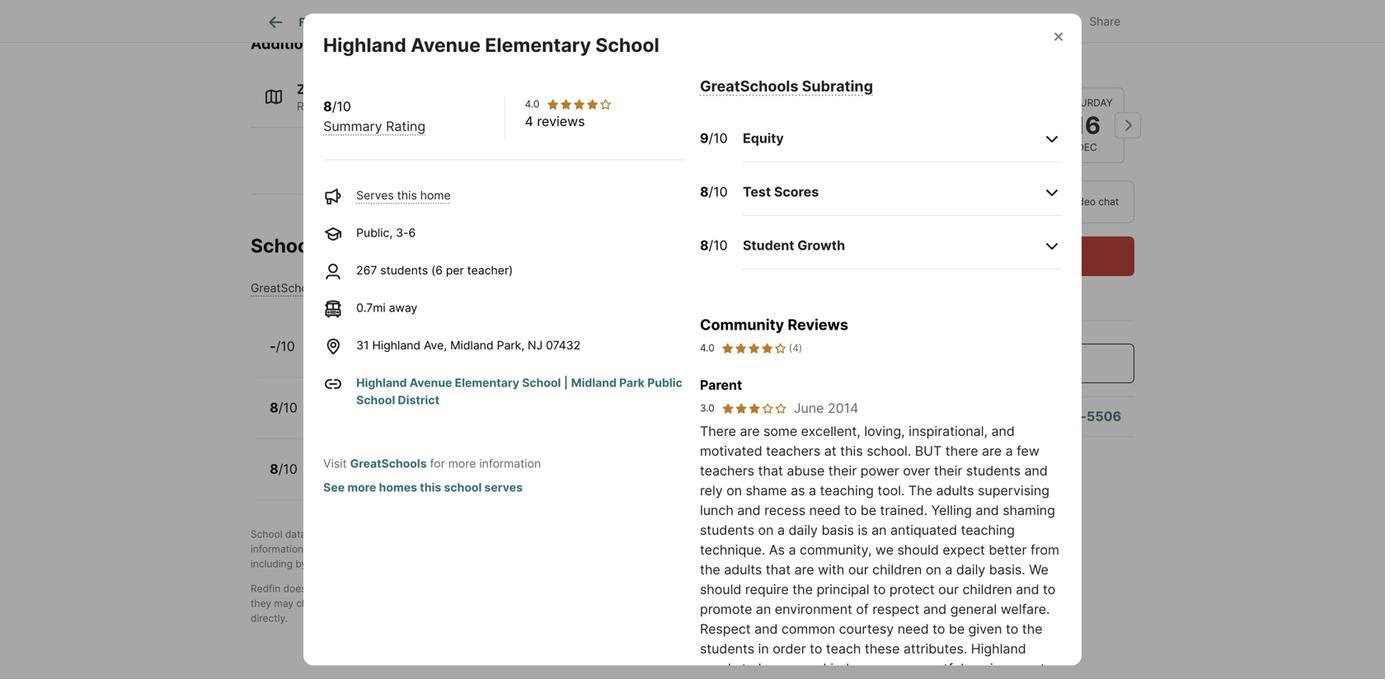 Task type: locate. For each thing, give the bounding box(es) containing it.
0 vertical spatial children
[[873, 562, 922, 578]]

and inside school service boundaries are intended to be used as a reference only; they may change and are not
[[334, 598, 351, 610]]

1 horizontal spatial need
[[898, 621, 929, 637]]

updated
[[307, 8, 346, 20]]

0.7mi left away
[[356, 301, 386, 315]]

0 horizontal spatial should
[[700, 582, 742, 598]]

rating 4.0 out of 5 element
[[546, 98, 612, 111], [721, 341, 787, 356]]

midland for high
[[316, 454, 368, 470]]

change
[[296, 598, 331, 610]]

0 vertical spatial need
[[809, 503, 841, 519]]

2 vertical spatial midland
[[316, 454, 368, 470]]

1 horizontal spatial |
[[564, 376, 568, 390]]

greatschools subrating
[[700, 77, 873, 95]]

students
[[380, 263, 428, 277], [966, 463, 1021, 479], [700, 522, 755, 538], [700, 641, 755, 657]]

this up highland avenue elementary school link
[[446, 350, 466, 364]]

trained.
[[880, 503, 928, 519]]

on up protect
[[926, 562, 942, 578]]

0 horizontal spatial teachers
[[700, 463, 755, 479]]

1 horizontal spatial park
[[619, 376, 645, 390]]

elementary up 2
[[369, 331, 442, 347]]

basis
[[822, 522, 854, 538]]

1 horizontal spatial teaching
[[961, 522, 1015, 538]]

0 horizontal spatial 0.7mi
[[356, 301, 386, 315]]

1 vertical spatial home
[[469, 350, 499, 364]]

of
[[856, 602, 869, 618]]

this
[[397, 188, 417, 202], [446, 350, 466, 364], [840, 443, 863, 459], [434, 472, 453, 486], [420, 481, 441, 495], [431, 583, 448, 595]]

is
[[858, 522, 868, 538], [309, 528, 316, 540]]

tour
[[1024, 248, 1050, 264]]

1 horizontal spatial rating 4.0 out of 5 element
[[721, 341, 787, 356]]

school inside dialog
[[444, 481, 482, 495]]

0 horizontal spatial |
[[318, 99, 322, 113]]

1 vertical spatial redfin
[[251, 583, 281, 595]]

highland avenue elementary school
[[323, 33, 659, 56], [316, 393, 550, 409]]

1 vertical spatial serves
[[405, 350, 442, 364]]

school inside the godwin elementary school public, prek-2 • serves this home • 0.7mi
[[445, 331, 490, 347]]

rating inside 8 /10 summary rating
[[386, 118, 426, 134]]

is right "data"
[[309, 528, 316, 540]]

park for public
[[619, 376, 645, 390]]

buyers
[[659, 528, 691, 540]]

267
[[356, 263, 377, 277]]

0 horizontal spatial schools
[[437, 558, 472, 570]]

abuse
[[787, 463, 825, 479]]

loving,
[[864, 423, 905, 439]]

1 vertical spatial that
[[766, 562, 791, 578]]

public, down 'godwin'
[[316, 350, 352, 364]]

daily
[[789, 522, 818, 538], [956, 562, 986, 578]]

children up general
[[963, 582, 1012, 598]]

the down step,
[[418, 558, 434, 570]]

0 horizontal spatial need
[[809, 503, 841, 519]]

(201) 419-5506
[[1019, 409, 1122, 425]]

0 vertical spatial avenue
[[411, 33, 481, 56]]

public, left 3- at the left top of the page
[[356, 226, 393, 240]]

6
[[409, 226, 416, 240]]

as inside ', a nonprofit organization. redfin recommends buyers and renters use greatschools information and ratings as a'
[[362, 543, 372, 555]]

tab
[[341, 2, 423, 42], [423, 2, 540, 42], [540, 2, 666, 42], [666, 2, 741, 42], [741, 2, 813, 42]]

highland avenue elementary school down 2023
[[323, 33, 659, 56]]

0 vertical spatial park
[[619, 376, 645, 390]]

greatschools subrating link
[[700, 77, 873, 95]]

and down ,
[[431, 543, 448, 555]]

serves
[[484, 481, 523, 495]]

2 horizontal spatial midland
[[571, 376, 617, 390]]

0.7mi up the midland park public school district
[[512, 350, 542, 364]]

midland inside the midland park public school district
[[571, 376, 617, 390]]

share
[[1089, 14, 1121, 28]]

0 vertical spatial schools
[[725, 543, 761, 555]]

rating up away
[[382, 281, 417, 295]]

• left 'nj'
[[503, 350, 509, 364]]

0 vertical spatial teaching
[[820, 483, 874, 499]]

1 horizontal spatial or
[[763, 543, 773, 555]]

0 vertical spatial our
[[848, 562, 869, 578]]

0 vertical spatial |
[[318, 99, 322, 113]]

0 horizontal spatial as
[[362, 543, 372, 555]]

there
[[946, 443, 978, 459]]

0 vertical spatial midland
[[450, 338, 494, 352]]

share button
[[1052, 4, 1135, 38]]

feed tab list
[[251, 0, 826, 42]]

summary down 267
[[327, 281, 379, 295]]

2 vertical spatial by
[[296, 558, 307, 570]]

0 vertical spatial information
[[479, 457, 541, 471]]

visit greatschools for more information
[[323, 457, 541, 471]]

2 vertical spatial as
[[750, 583, 760, 595]]

highland up environment.
[[971, 641, 1026, 657]]

this down for
[[434, 472, 453, 486]]

daily down recess
[[789, 522, 818, 538]]

the down "used"
[[733, 598, 748, 610]]

redfin inside ', a nonprofit organization. redfin recommends buyers and renters use greatschools information and ratings as a'
[[563, 528, 593, 540]]

0 vertical spatial redfin
[[563, 528, 593, 540]]

should
[[897, 542, 939, 558], [700, 582, 742, 598]]

7-
[[356, 472, 367, 486]]

to inside "first step, and conduct their own investigation to determine their desired schools or school districts, including by contacting and visiting the schools themselves."
[[601, 543, 610, 555]]

1 vertical spatial our
[[938, 582, 959, 598]]

0 horizontal spatial 4.0
[[525, 98, 540, 110]]

their down there
[[934, 463, 963, 479]]

need down the respect
[[898, 621, 929, 637]]

by up does
[[296, 558, 307, 570]]

contact
[[695, 598, 730, 610]]

5506
[[1087, 409, 1122, 425]]

8 left student
[[700, 237, 709, 254]]

0 vertical spatial rating
[[386, 118, 426, 134]]

1 vertical spatial as
[[362, 543, 372, 555]]

greatschools up step,
[[377, 528, 440, 540]]

a left few
[[1006, 443, 1013, 459]]

directly.
[[251, 613, 288, 625]]

| inside the zoning r-1 | permitted: single-family, commercial
[[318, 99, 322, 113]]

school data is provided by greatschools
[[251, 528, 440, 540]]

a left first
[[375, 543, 381, 555]]

the
[[418, 558, 434, 570], [700, 562, 720, 578], [793, 582, 813, 598], [733, 598, 748, 610], [1022, 621, 1043, 637]]

1 horizontal spatial redfin
[[563, 528, 593, 540]]

2 vertical spatial avenue
[[377, 393, 425, 409]]

an up we
[[872, 522, 887, 538]]

this up guaranteed
[[431, 583, 448, 595]]

/10
[[332, 99, 351, 115], [709, 130, 728, 146], [709, 184, 728, 200], [709, 237, 728, 254], [276, 339, 295, 355], [278, 400, 298, 416], [278, 461, 298, 478]]

0 horizontal spatial adults
[[724, 562, 762, 578]]

school.
[[867, 443, 911, 459]]

2 vertical spatial home
[[457, 472, 487, 486]]

park inside the midland park public school district
[[619, 376, 645, 390]]

redfin
[[563, 528, 593, 540], [251, 583, 281, 595]]

daily down the expect
[[956, 562, 986, 578]]

•
[[395, 350, 402, 364], [503, 350, 509, 364], [383, 472, 390, 486], [490, 472, 497, 486]]

1 horizontal spatial 0.7mi
[[512, 350, 542, 364]]

to down welfare.
[[1006, 621, 1019, 637]]

adults up yelling at the right of the page
[[936, 483, 974, 499]]

to down recommends
[[601, 543, 610, 555]]

serves up public, 3-6
[[356, 188, 394, 202]]

an down require
[[756, 602, 771, 618]]

school inside midland park high school public, 7-12 • serves this home • 0.4mi
[[436, 454, 480, 470]]

tour
[[1030, 196, 1051, 208]]

1 vertical spatial children
[[963, 582, 1012, 598]]

school inside school service boundaries are intended to be used as a reference only; they may change and are not
[[509, 583, 541, 595]]

option
[[877, 181, 997, 223]]

parent
[[700, 377, 742, 393]]

facts
[[281, 8, 304, 20]]

guaranteed
[[390, 598, 443, 610]]

children
[[873, 562, 922, 578], [963, 582, 1012, 598]]

be up contact
[[709, 583, 721, 595]]

summary inside 8 /10 summary rating
[[323, 118, 382, 134]]

0 vertical spatial as
[[791, 483, 805, 499]]

0 horizontal spatial by
[[296, 558, 307, 570]]

respect
[[873, 602, 920, 618]]

31
[[356, 338, 369, 352]]

0 horizontal spatial not
[[309, 583, 324, 595]]

0 vertical spatial highland avenue elementary school
[[323, 33, 659, 56]]

a right 'as' in the bottom of the page
[[789, 542, 796, 558]]

0.7mi inside the godwin elementary school public, prek-2 • serves this home • 0.7mi
[[512, 350, 542, 364]]

1 horizontal spatial as
[[750, 583, 760, 595]]

teaching
[[820, 483, 874, 499], [961, 522, 1015, 538]]

avenue down 2
[[377, 393, 425, 409]]

this inside the godwin elementary school public, prek-2 • serves this home • 0.7mi
[[446, 350, 466, 364]]

serves this home link
[[356, 188, 451, 202]]

children down we
[[873, 562, 922, 578]]

elementary inside the godwin elementary school public, prek-2 • serves this home • 0.7mi
[[369, 331, 442, 347]]

1 horizontal spatial information
[[479, 457, 541, 471]]

park up 12
[[371, 454, 400, 470]]

greatschools inside ', a nonprofit organization. redfin recommends buyers and renters use greatschools information and ratings as a'
[[769, 528, 832, 540]]

/10 inside 8 /10 summary rating
[[332, 99, 351, 115]]

highland inside the there are some excellent, loving, inspirational, and motivated teachers at this school. but there are a few teachers that abuse their power over their students and rely on shame as a teaching tool. the adults supervising lunch and recess need to be trained. yelling and shaming students on a daily basis is an antiquated teaching technique. as a community, we should expect better from the adults that are with our children on a daily basis. we should require the principal to protect our children and to promote an environment of respect and general welfare. respect and common courtesy need to be given to the students in order to teach these attributes. highland needs to become a kinder more respectful environment.
[[971, 641, 1026, 657]]

not up change
[[309, 583, 324, 595]]

our up general
[[938, 582, 959, 598]]

3-
[[396, 226, 409, 240]]

| down 07432
[[564, 376, 568, 390]]

as inside school service boundaries are intended to be used as a reference only; they may change and are not
[[750, 583, 760, 595]]

0 vertical spatial serves
[[356, 188, 394, 202]]

avenue down nov
[[411, 33, 481, 56]]

4.0 up the parent
[[700, 342, 715, 354]]

school
[[596, 33, 659, 56], [445, 331, 490, 347], [522, 376, 561, 390], [505, 393, 550, 409], [356, 393, 395, 407], [436, 454, 480, 470], [251, 528, 283, 540], [509, 583, 541, 595]]

better
[[989, 542, 1027, 558]]

0 vertical spatial should
[[897, 542, 939, 558]]

0 horizontal spatial daily
[[789, 522, 818, 538]]

rating down single-
[[386, 118, 426, 134]]

be down information.
[[458, 598, 470, 610]]

need
[[809, 503, 841, 519], [898, 621, 929, 637]]

family,
[[424, 99, 462, 113]]

schools down renters
[[725, 543, 761, 555]]

16
[[1073, 111, 1101, 140]]

high
[[403, 454, 433, 470]]

1 vertical spatial |
[[564, 376, 568, 390]]

june
[[794, 400, 824, 416]]

serves inside the godwin elementary school public, prek-2 • serves this home • 0.7mi
[[405, 350, 442, 364]]

be
[[861, 503, 877, 519], [709, 583, 721, 595], [458, 598, 470, 610], [949, 621, 965, 637]]

serves inside midland park high school public, 7-12 • serves this home • 0.4mi
[[393, 472, 430, 486]]

4.0 up 4
[[525, 98, 540, 110]]

teachers down "motivated"
[[700, 463, 755, 479]]

/10 down zoning
[[332, 99, 351, 115]]

0 horizontal spatial our
[[848, 562, 869, 578]]

1 vertical spatial public,
[[316, 350, 352, 364]]

highland avenue elementary school element
[[323, 14, 679, 57]]

and up in
[[755, 621, 778, 637]]

None button
[[886, 86, 961, 164], [968, 87, 1043, 163], [1050, 87, 1125, 163], [886, 86, 961, 164], [968, 87, 1043, 163], [1050, 87, 1125, 163]]

5 tab from the left
[[741, 2, 813, 42]]

their up themselves.
[[492, 543, 513, 555]]

welfare.
[[1001, 602, 1050, 618]]

determine
[[613, 543, 660, 555]]

on up 'as' in the bottom of the page
[[758, 522, 774, 538]]

0 vertical spatial rating 4.0 out of 5 element
[[546, 98, 612, 111]]

1 vertical spatial park
[[371, 454, 400, 470]]

environment.
[[968, 661, 1049, 677]]

3 tab from the left
[[540, 2, 666, 42]]

public, down visit
[[316, 472, 352, 486]]

teachers up the abuse
[[766, 443, 821, 459]]

0 vertical spatial public,
[[356, 226, 393, 240]]

permitted:
[[325, 99, 382, 113]]

should up 'promote'
[[700, 582, 742, 598]]

schools
[[251, 234, 325, 257]]

0 vertical spatial by
[[349, 8, 360, 20]]

home
[[251, 8, 278, 20]]

07432
[[546, 338, 581, 352]]

additional resources
[[251, 35, 401, 53]]

a
[[1006, 443, 1013, 459], [809, 483, 816, 499], [778, 522, 785, 538], [446, 528, 451, 540], [789, 542, 796, 558], [375, 543, 381, 555], [945, 562, 953, 578], [763, 583, 769, 595], [812, 661, 820, 677]]

and down endorse
[[334, 598, 351, 610]]

0 vertical spatial 0.7mi
[[356, 301, 386, 315]]

| right 1
[[318, 99, 322, 113]]

information up 0.4mi at the bottom
[[479, 457, 541, 471]]

teach
[[826, 641, 861, 657]]

rating 4.0 out of 5 element up reviews
[[546, 98, 612, 111]]

redfin up they
[[251, 583, 281, 595]]

8 right 1
[[323, 99, 332, 115]]

midland up '7-'
[[316, 454, 368, 470]]

1 vertical spatial daily
[[956, 562, 986, 578]]

1 horizontal spatial adults
[[936, 483, 974, 499]]

0 horizontal spatial children
[[873, 562, 922, 578]]

1 vertical spatial adults
[[724, 562, 762, 578]]

0 horizontal spatial midland
[[316, 454, 368, 470]]

growth
[[798, 237, 845, 254]]

public,
[[356, 226, 393, 240], [316, 350, 352, 364], [316, 472, 352, 486]]

antiquated
[[891, 522, 957, 538]]

test scores button
[[743, 169, 1062, 216]]

1 vertical spatial rating 4.0 out of 5 element
[[721, 341, 787, 356]]

1 vertical spatial not
[[372, 598, 387, 610]]

park left public
[[619, 376, 645, 390]]

1 horizontal spatial should
[[897, 542, 939, 558]]

2 vertical spatial serves
[[393, 472, 430, 486]]

0 vertical spatial more
[[448, 457, 476, 471]]

promote
[[700, 602, 752, 618]]

rating 4.0 out of 5 element down community
[[721, 341, 787, 356]]

and up the desired on the bottom
[[693, 528, 711, 540]]

environment
[[775, 602, 853, 618]]

to up contact
[[697, 583, 707, 595]]

park inside midland park high school public, 7-12 • serves this home • 0.4mi
[[371, 454, 400, 470]]

0 horizontal spatial rating 4.0 out of 5 element
[[546, 98, 612, 111]]

0 vertical spatial home
[[420, 188, 451, 202]]

0 vertical spatial or
[[763, 543, 773, 555]]

home
[[420, 188, 451, 202], [469, 350, 499, 364], [457, 472, 487, 486]]

including
[[251, 558, 293, 570]]

midland inside midland park high school public, 7-12 • serves this home • 0.4mi
[[316, 454, 368, 470]]

school down for
[[444, 481, 482, 495]]

1 vertical spatial midland
[[571, 376, 617, 390]]

1 horizontal spatial 4.0
[[700, 342, 715, 354]]

the down the desired on the bottom
[[700, 562, 720, 578]]

there
[[700, 423, 736, 439]]

test
[[743, 184, 771, 200]]

avenue up district at the left of page
[[410, 376, 452, 390]]

1 horizontal spatial by
[[349, 8, 360, 20]]

2 horizontal spatial more
[[866, 661, 898, 677]]

0 horizontal spatial information
[[251, 543, 304, 555]]

0 vertical spatial 4.0
[[525, 98, 540, 110]]

midland down 07432
[[571, 376, 617, 390]]

1 horizontal spatial not
[[372, 598, 387, 610]]

2 horizontal spatial as
[[791, 483, 805, 499]]

1 vertical spatial should
[[700, 582, 742, 598]]

this right at
[[840, 443, 863, 459]]

guarantee
[[381, 583, 428, 595]]

4 reviews
[[525, 113, 585, 129]]

greatschools link
[[350, 457, 427, 471]]

schools
[[725, 543, 761, 555], [437, 558, 472, 570]]

highland avenue elementary school |
[[356, 376, 571, 390]]

teacher)
[[467, 263, 513, 277]]

are down endorse
[[354, 598, 369, 610]]

yelling
[[931, 503, 972, 519]]

1 vertical spatial by
[[363, 528, 375, 540]]

1 vertical spatial an
[[756, 602, 771, 618]]

adults
[[936, 483, 974, 499], [724, 562, 762, 578]]

1 vertical spatial summary
[[327, 281, 379, 295]]

1 horizontal spatial children
[[963, 582, 1012, 598]]

service
[[544, 583, 578, 595]]

rating 3.0 out of 5 element
[[721, 402, 787, 415]]



Task type: describe. For each thing, give the bounding box(es) containing it.
records
[[398, 8, 433, 20]]

community reviews
[[700, 316, 849, 334]]

8 left test at the right top
[[700, 184, 709, 200]]

and left (201)
[[992, 423, 1015, 439]]

public, inside midland park high school public, 7-12 • serves this home • 0.4mi
[[316, 472, 352, 486]]

investigation
[[539, 543, 598, 555]]

on right rely
[[727, 483, 742, 499]]

video
[[1070, 196, 1096, 208]]

courtesy
[[839, 621, 894, 637]]

home inside the godwin elementary school public, prek-2 • serves this home • 0.7mi
[[469, 350, 499, 364]]

0 horizontal spatial is
[[309, 528, 316, 540]]

1 vertical spatial 4.0
[[700, 342, 715, 354]]

school down 'reference'
[[751, 598, 782, 610]]

midland park public school district link
[[356, 376, 683, 407]]

common
[[782, 621, 835, 637]]

organization.
[[499, 528, 560, 540]]

more inside the there are some excellent, loving, inspirational, and motivated teachers at this school. but there are a few teachers that abuse their power over their students and rely on shame as a teaching tool. the adults supervising lunch and recess need to be trained. yelling and shaming students on a daily basis is an antiquated teaching technique. as a community, we should expect better from the adults that are with our children on a daily basis. we should require the principal to protect our children and to promote an environment of respect and general welfare. respect and common courtesy need to be given to the students in order to teach these attributes. highland needs to become a kinder more respectful environment.
[[866, 661, 898, 677]]

shaming
[[1003, 503, 1055, 519]]

guaranteed to be accurate. to verify school enrollment eligibility, contact the school district directly.
[[251, 598, 817, 625]]

information inside the highland avenue elementary school dialog
[[479, 457, 541, 471]]

see
[[323, 481, 345, 495]]

the inside "first step, and conduct their own investigation to determine their desired schools or school districts, including by contacting and visiting the schools themselves."
[[418, 558, 434, 570]]

0 horizontal spatial redfin
[[251, 583, 281, 595]]

a down the abuse
[[809, 483, 816, 499]]

greatschools up equity
[[700, 77, 799, 95]]

schedule tour button
[[877, 237, 1135, 276]]

this inside midland park high school public, 7-12 • serves this home • 0.4mi
[[434, 472, 453, 486]]

this inside the there are some excellent, loving, inspirational, and motivated teachers at this school. but there are a few teachers that abuse their power over their students and rely on shame as a teaching tool. the adults supervising lunch and recess need to be trained. yelling and shaming students on a daily basis is an antiquated teaching technique. as a community, we should expect better from the adults that are with our children on a daily basis. we should require the principal to protect our children and to promote an environment of respect and general welfare. respect and common courtesy need to be given to the students in order to teach these attributes. highland needs to become a kinder more respectful environment.
[[840, 443, 863, 459]]

1 horizontal spatial daily
[[956, 562, 986, 578]]

1 vertical spatial highland avenue elementary school
[[316, 393, 550, 409]]

conduct
[[451, 543, 489, 555]]

and up use
[[737, 503, 761, 519]]

as inside the there are some excellent, loving, inspirational, and motivated teachers at this school. but there are a few teachers that abuse their power over their students and rely on shame as a teaching tool. the adults supervising lunch and recess need to be trained. yelling and shaming students on a daily basis is an antiquated teaching technique. as a community, we should expect better from the adults that are with our children on a daily basis. we should require the principal to protect our children and to promote an environment of respect and general welfare. respect and common courtesy need to be given to the students in order to teach these attributes. highland needs to become a kinder more respectful environment.
[[791, 483, 805, 499]]

midland for public
[[571, 376, 617, 390]]

0 vertical spatial adults
[[936, 483, 974, 499]]

/10 down - /10
[[278, 400, 298, 416]]

0 horizontal spatial teaching
[[820, 483, 874, 499]]

• right 12
[[383, 472, 390, 486]]

to inside guaranteed to be accurate. to verify school enrollment eligibility, contact the school district directly.
[[446, 598, 456, 610]]

not inside school service boundaries are intended to be used as a reference only; they may change and are not
[[372, 598, 387, 610]]

students up supervising
[[966, 463, 1021, 479]]

3.0
[[700, 402, 715, 414]]

to up the respect
[[873, 582, 886, 598]]

is inside the there are some excellent, loving, inspirational, and motivated teachers at this school. but there are a few teachers that abuse their power over their students and rely on shame as a teaching tool. the adults supervising lunch and recess need to be trained. yelling and shaming students on a daily basis is an antiquated teaching technique. as a community, we should expect better from the adults that are with our children on a daily basis. we should require the principal to protect our children and to promote an environment of respect and general welfare. respect and common courtesy need to be given to the students in order to teach these attributes. highland needs to become a kinder more respectful environment.
[[858, 522, 868, 538]]

highland down county at top
[[323, 33, 406, 56]]

feed link
[[266, 12, 326, 32]]

4 tab from the left
[[666, 2, 741, 42]]

1 vertical spatial teachers
[[700, 463, 755, 479]]

may
[[274, 598, 294, 610]]

1 horizontal spatial schools
[[725, 543, 761, 555]]

basis.
[[989, 562, 1026, 578]]

a down recess
[[778, 522, 785, 538]]

contacting
[[310, 558, 359, 570]]

public, inside the godwin elementary school public, prek-2 • serves this home • 0.7mi
[[316, 350, 352, 364]]

highland right 31
[[372, 338, 421, 352]]

2
[[385, 350, 392, 364]]

public, 3-6
[[356, 226, 416, 240]]

a down the expect
[[945, 562, 953, 578]]

0 horizontal spatial or
[[368, 583, 378, 595]]

from
[[1031, 542, 1059, 558]]

inspirational,
[[909, 423, 988, 439]]

and down supervising
[[976, 503, 999, 519]]

these
[[865, 641, 900, 657]]

home inside midland park high school public, 7-12 • serves this home • 0.4mi
[[457, 472, 487, 486]]

information inside ', a nonprofit organization. redfin recommends buyers and renters use greatschools information and ratings as a'
[[251, 543, 304, 555]]

order
[[773, 641, 806, 657]]

to down the we
[[1043, 582, 1056, 598]]

intended
[[653, 583, 694, 595]]

• left 0.4mi at the bottom
[[490, 472, 497, 486]]

1 horizontal spatial midland
[[450, 338, 494, 352]]

this down visit greatschools for more information
[[420, 481, 441, 495]]

a left kinder at bottom right
[[812, 661, 820, 677]]

first step, and conduct their own investigation to determine their desired schools or school districts, including by contacting and visiting the schools themselves.
[[251, 543, 850, 570]]

a right ,
[[446, 528, 451, 540]]

0 vertical spatial an
[[872, 522, 887, 538]]

with
[[818, 562, 845, 578]]

1 horizontal spatial more
[[448, 457, 476, 471]]

on left nov
[[436, 8, 448, 20]]

boundaries
[[580, 583, 633, 595]]

given
[[969, 621, 1002, 637]]

• right 2
[[395, 350, 402, 364]]

8 down the -
[[270, 400, 278, 416]]

8 /10 left visit
[[270, 461, 298, 478]]

nj
[[528, 338, 543, 352]]

the up environment
[[793, 582, 813, 598]]

a inside school service boundaries are intended to be used as a reference only; they may change and are not
[[763, 583, 769, 595]]

1 vertical spatial schools
[[437, 558, 472, 570]]

to down common
[[810, 641, 822, 657]]

the
[[909, 483, 933, 499]]

greatschools up 12
[[350, 457, 427, 471]]

park for high
[[371, 454, 400, 470]]

0.7mi inside the highland avenue elementary school dialog
[[356, 301, 386, 315]]

8 /10 left student
[[700, 237, 728, 254]]

| inside the highland avenue elementary school dialog
[[564, 376, 568, 390]]

serves this home
[[356, 188, 451, 202]]

technique.
[[700, 542, 765, 558]]

this up 3- at the left top of the page
[[397, 188, 417, 202]]

their down at
[[828, 463, 857, 479]]

highland avenue elementary school link
[[356, 376, 561, 390]]

9
[[700, 130, 709, 146]]

1 vertical spatial avenue
[[410, 376, 452, 390]]

school inside "first step, and conduct their own investigation to determine their desired schools or school districts, including by contacting and visiting the schools themselves."
[[776, 543, 807, 555]]

few
[[1017, 443, 1040, 459]]

to inside school service boundaries are intended to be used as a reference only; they may change and are not
[[697, 583, 707, 595]]

the down welfare.
[[1022, 621, 1043, 637]]

2,
[[472, 8, 481, 20]]

and up welfare.
[[1016, 582, 1039, 598]]

9 /10
[[700, 130, 728, 146]]

nov
[[451, 8, 469, 20]]

students left the (6
[[380, 263, 428, 277]]

see more homes this school serves
[[323, 481, 523, 495]]

r-
[[297, 99, 310, 113]]

elementary down .
[[485, 33, 591, 56]]

/10 left equity
[[709, 130, 728, 146]]

,
[[440, 528, 443, 540]]

require
[[745, 582, 789, 598]]

home inside the highland avenue elementary school dialog
[[420, 188, 451, 202]]

to up basis
[[844, 503, 857, 519]]

31 highland ave, midland park, nj 07432
[[356, 338, 581, 352]]

1
[[310, 99, 315, 113]]

own
[[516, 543, 536, 555]]

/10 left test at the right top
[[709, 184, 728, 200]]

2023
[[484, 8, 508, 20]]

tour via video chat list box
[[877, 181, 1135, 223]]

midland park public school district
[[356, 376, 683, 407]]

are down 'rating 3.0 out of 5' "element"
[[740, 423, 760, 439]]

greatschools down schools
[[251, 281, 324, 295]]

attributes.
[[904, 641, 967, 657]]

be inside school service boundaries are intended to be used as a reference only; they may change and are not
[[709, 583, 721, 595]]

ave,
[[424, 338, 447, 352]]

test scores
[[743, 184, 819, 200]]

desired
[[687, 543, 722, 555]]

homes
[[379, 481, 417, 495]]

- /10
[[270, 339, 295, 355]]

june 2014
[[794, 400, 859, 416]]

0 vertical spatial not
[[309, 583, 324, 595]]

1 vertical spatial need
[[898, 621, 929, 637]]

elementary down 31 highland ave, midland park, nj 07432
[[455, 376, 519, 390]]

for
[[430, 457, 445, 471]]

are right there
[[982, 443, 1002, 459]]

student growth button
[[743, 223, 1062, 270]]

elementary down highland avenue elementary school |
[[429, 393, 502, 409]]

by inside "first step, and conduct their own investigation to determine their desired schools or school districts, including by contacting and visiting the schools themselves."
[[296, 558, 307, 570]]

serves inside the highland avenue elementary school dialog
[[356, 188, 394, 202]]

/10 left student
[[709, 237, 728, 254]]

verify
[[534, 598, 560, 610]]

0 horizontal spatial more
[[347, 481, 376, 495]]

are up enrollment
[[635, 583, 650, 595]]

school down service
[[563, 598, 593, 610]]

per
[[446, 263, 464, 277]]

public
[[647, 376, 683, 390]]

/10 left 'godwin'
[[276, 339, 295, 355]]

be left the trained.
[[861, 503, 877, 519]]

8 /10 left test at the right top
[[700, 184, 728, 200]]

godwin elementary school public, prek-2 • serves this home • 0.7mi
[[316, 331, 542, 364]]

be down general
[[949, 621, 965, 637]]

or inside "first step, and conduct their own investigation to determine their desired schools or school districts, including by contacting and visiting the schools themselves."
[[763, 543, 773, 555]]

8 inside 8 /10 summary rating
[[323, 99, 332, 115]]

and down protect
[[923, 602, 947, 618]]

students down respect
[[700, 641, 755, 657]]

(6
[[431, 263, 443, 277]]

/10 left visit
[[278, 461, 298, 478]]

feed
[[299, 15, 326, 29]]

highland down 2
[[356, 376, 407, 390]]

and down few
[[1025, 463, 1048, 479]]

excellent,
[[801, 423, 861, 439]]

1 horizontal spatial teachers
[[766, 443, 821, 459]]

0 vertical spatial daily
[[789, 522, 818, 538]]

district
[[785, 598, 817, 610]]

recommends
[[595, 528, 656, 540]]

to right needs
[[742, 661, 754, 677]]

used
[[724, 583, 747, 595]]

data
[[285, 528, 306, 540]]

8 left visit
[[270, 461, 278, 478]]

2 horizontal spatial by
[[363, 528, 375, 540]]

district
[[398, 393, 440, 407]]

public, inside the highland avenue elementary school dialog
[[356, 226, 393, 240]]

8 /10 down - /10
[[270, 400, 298, 416]]

godwin
[[316, 331, 365, 347]]

greatschools summary rating
[[251, 281, 417, 295]]

protect
[[890, 582, 935, 598]]

there are some excellent, loving, inspirational, and motivated teachers at this school. but there are a few teachers that abuse their power over their students and rely on shame as a teaching tool. the adults supervising lunch and recess need to be trained. yelling and shaming students on a daily basis is an antiquated teaching technique. as a community, we should expect better from the adults that are with our children on a daily basis. we should require the principal to protect our children and to promote an environment of respect and general welfare. respect and common courtesy need to be given to the students in order to teach these attributes. highland needs to become a kinder more respectful environment.
[[700, 423, 1059, 677]]

0 vertical spatial that
[[758, 463, 783, 479]]

expect
[[943, 542, 985, 558]]

highland avenue elementary school dialog
[[303, 14, 1082, 679]]

to up attributes.
[[933, 621, 945, 637]]

visit
[[323, 457, 347, 471]]

1 vertical spatial rating
[[382, 281, 417, 295]]

endorse
[[327, 583, 365, 595]]

schedule
[[961, 248, 1021, 264]]

1 vertical spatial teaching
[[961, 522, 1015, 538]]

2 tab from the left
[[423, 2, 540, 42]]

students up technique.
[[700, 522, 755, 538]]

be inside guaranteed to be accurate. to verify school enrollment eligibility, contact the school district directly.
[[458, 598, 470, 610]]

districts,
[[809, 543, 850, 555]]

and up contacting
[[306, 543, 324, 555]]

school inside the midland park public school district
[[356, 393, 395, 407]]

the inside guaranteed to be accurate. to verify school enrollment eligibility, contact the school district directly.
[[733, 598, 748, 610]]

highland down prek-
[[316, 393, 374, 409]]

and up redfin does not endorse or guarantee this information.
[[362, 558, 380, 570]]

highland avenue elementary school inside dialog
[[323, 33, 659, 56]]

.
[[508, 8, 511, 20]]

resources
[[329, 35, 401, 53]]

1 tab from the left
[[341, 2, 423, 42]]

next image
[[1115, 112, 1141, 138]]

themselves.
[[475, 558, 531, 570]]

single-
[[385, 99, 424, 113]]

their down buyers
[[663, 543, 684, 555]]

are up 'reference'
[[795, 562, 814, 578]]

commercial
[[465, 99, 529, 113]]

scores
[[774, 184, 819, 200]]

principal
[[817, 582, 870, 598]]

use
[[750, 528, 766, 540]]



Task type: vqa. For each thing, say whether or not it's contained in the screenshot.
Rd,
no



